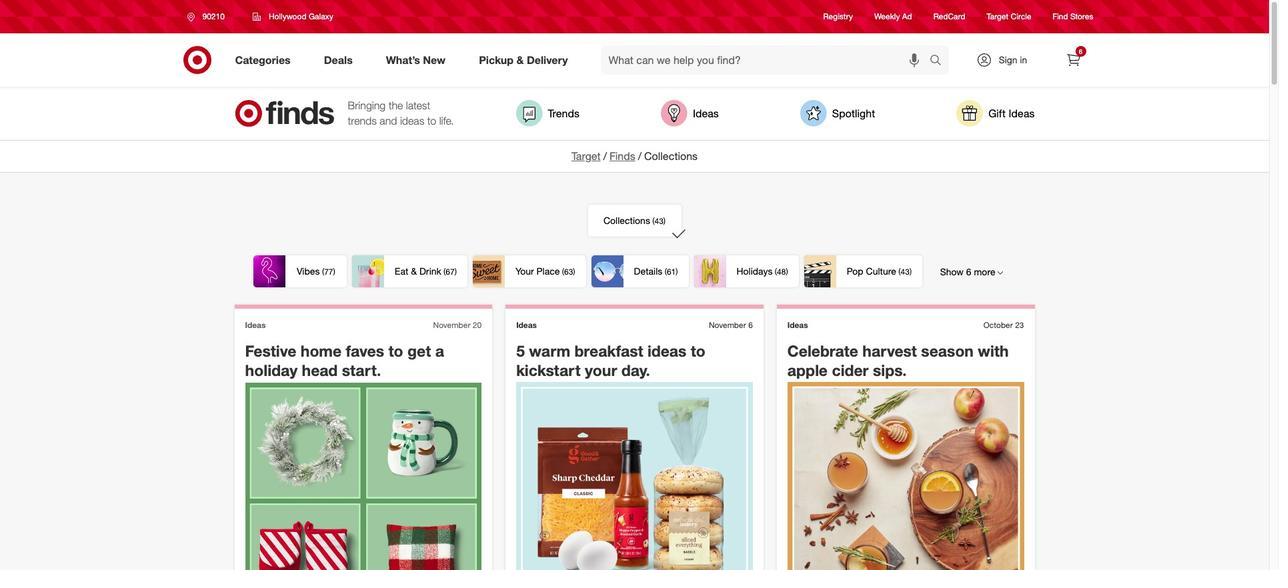 Task type: describe. For each thing, give the bounding box(es) containing it.
48
[[777, 267, 786, 277]]

stores
[[1071, 12, 1094, 22]]

show 6 more link
[[929, 256, 1016, 288]]

90210
[[202, 11, 225, 21]]

target for target circle
[[987, 12, 1009, 22]]

new
[[423, 53, 446, 66]]

ideas link
[[661, 100, 719, 127]]

your place ( 63 )
[[516, 265, 576, 277]]

2 / from the left
[[638, 149, 642, 163]]

sign in
[[999, 54, 1028, 65]]

bringing the latest trends and ideas to life.
[[348, 99, 454, 127]]

6 link
[[1059, 45, 1089, 75]]

( inside details ( 61 )
[[665, 267, 667, 277]]

october
[[984, 320, 1013, 330]]

head
[[302, 361, 338, 379]]

hollywood galaxy
[[269, 11, 333, 21]]

1 vertical spatial collections
[[604, 215, 650, 226]]

ideas for festive home faves to get a holiday head start.
[[245, 320, 266, 330]]

ideas inside bringing the latest trends and ideas to life.
[[400, 114, 425, 127]]

deals
[[324, 53, 353, 66]]

get
[[408, 342, 431, 360]]

20
[[473, 320, 482, 330]]

celebrate harvest season with apple cider sips. image
[[788, 383, 1024, 570]]

eat & drink ( 67 )
[[395, 265, 457, 277]]

23
[[1016, 320, 1024, 330]]

celebrate harvest season with apple cider sips.
[[788, 342, 1009, 379]]

find stores link
[[1053, 11, 1094, 22]]

target circle
[[987, 12, 1032, 22]]

ideas inside the 5 warm breakfast ideas to kickstart your day.
[[648, 342, 687, 360]]

5
[[517, 342, 525, 360]]

november for 5 warm breakfast ideas to kickstart your day.
[[709, 320, 746, 330]]

with
[[978, 342, 1009, 360]]

gift
[[989, 106, 1006, 120]]

trends
[[348, 114, 377, 127]]

sips.
[[873, 361, 907, 379]]

holidays ( 48 )
[[737, 265, 788, 277]]

) inside 'pop culture ( 43 )'
[[910, 267, 912, 277]]

redcard
[[934, 12, 966, 22]]

show 6 more
[[941, 266, 996, 277]]

ad
[[903, 12, 913, 22]]

a
[[435, 342, 444, 360]]

what's new link
[[375, 45, 462, 75]]

target link
[[572, 149, 601, 163]]

hollywood
[[269, 11, 307, 21]]

weekly ad
[[875, 12, 913, 22]]

registry link
[[824, 11, 853, 22]]

search
[[924, 54, 956, 68]]

finds
[[610, 149, 636, 163]]

( inside vibes ( 77 )
[[322, 267, 324, 277]]

what's
[[386, 53, 420, 66]]

weekly ad link
[[875, 11, 913, 22]]

trends link
[[516, 100, 580, 127]]

delivery
[[527, 53, 568, 66]]

search button
[[924, 45, 956, 77]]

celebrate
[[788, 342, 859, 360]]

galaxy
[[309, 11, 333, 21]]

pop
[[847, 265, 864, 277]]

bringing
[[348, 99, 386, 112]]

61
[[667, 267, 676, 277]]

life.
[[439, 114, 454, 127]]

) inside "your place ( 63 )"
[[573, 267, 576, 277]]

) inside collections ( 43 )
[[664, 216, 666, 226]]

sign
[[999, 54, 1018, 65]]

& for pickup
[[517, 53, 524, 66]]

drink
[[420, 265, 442, 277]]

categories link
[[224, 45, 307, 75]]

find stores
[[1053, 12, 1094, 22]]

77
[[324, 267, 333, 277]]

in
[[1020, 54, 1028, 65]]

deals link
[[313, 45, 369, 75]]

redcard link
[[934, 11, 966, 22]]

october 23
[[984, 320, 1024, 330]]

6 for show 6 more
[[967, 266, 972, 277]]

gift ideas link
[[957, 100, 1035, 127]]

holiday
[[245, 361, 298, 379]]

and
[[380, 114, 397, 127]]



Task type: locate. For each thing, give the bounding box(es) containing it.
0 horizontal spatial &
[[411, 265, 417, 277]]

ideas for 5 warm breakfast ideas to kickstart your day.
[[517, 320, 537, 330]]

november left 20
[[433, 320, 471, 330]]

what's new
[[386, 53, 446, 66]]

spotlight link
[[800, 100, 876, 127]]

What can we help you find? suggestions appear below search field
[[601, 45, 933, 75]]

5 warm breakfast ideas to kickstart your day.
[[517, 342, 706, 379]]

2 horizontal spatial 6
[[1079, 47, 1083, 55]]

0 vertical spatial collections
[[645, 149, 698, 163]]

1 horizontal spatial to
[[428, 114, 436, 127]]

0 vertical spatial &
[[517, 53, 524, 66]]

pickup & delivery link
[[468, 45, 585, 75]]

1 vertical spatial 43
[[901, 267, 910, 277]]

) right details
[[676, 267, 678, 277]]

) right holidays
[[786, 267, 788, 277]]

your
[[516, 265, 534, 277]]

1 vertical spatial ideas
[[648, 342, 687, 360]]

apple
[[788, 361, 828, 379]]

/ left finds 'link'
[[604, 149, 607, 163]]

culture
[[866, 265, 897, 277]]

home
[[301, 342, 342, 360]]

to
[[428, 114, 436, 127], [389, 342, 403, 360], [691, 342, 706, 360]]

1 horizontal spatial target
[[987, 12, 1009, 22]]

sign in link
[[965, 45, 1049, 75]]

ideas for celebrate harvest season with apple cider sips.
[[788, 320, 808, 330]]

weekly
[[875, 12, 900, 22]]

collections down ideas link
[[645, 149, 698, 163]]

1 horizontal spatial 43
[[901, 267, 910, 277]]

season
[[922, 342, 974, 360]]

0 horizontal spatial /
[[604, 149, 607, 163]]

( right culture
[[899, 267, 901, 277]]

target left circle
[[987, 12, 1009, 22]]

gift ideas
[[989, 106, 1035, 120]]

( up details ( 61 )
[[653, 216, 655, 226]]

1 horizontal spatial november
[[709, 320, 746, 330]]

the
[[389, 99, 403, 112]]

( right drink
[[444, 267, 446, 277]]

eat
[[395, 265, 409, 277]]

kickstart
[[517, 361, 581, 379]]

2 horizontal spatial to
[[691, 342, 706, 360]]

to inside bringing the latest trends and ideas to life.
[[428, 114, 436, 127]]

details ( 61 )
[[634, 265, 678, 277]]

& right eat
[[411, 265, 417, 277]]

1 horizontal spatial ideas
[[648, 342, 687, 360]]

) right place
[[573, 267, 576, 277]]

1 horizontal spatial 6
[[967, 266, 972, 277]]

43 inside 'pop culture ( 43 )'
[[901, 267, 910, 277]]

1 / from the left
[[604, 149, 607, 163]]

spotlight
[[833, 106, 876, 120]]

0 horizontal spatial 6
[[749, 320, 753, 330]]

/ right finds 'link'
[[638, 149, 642, 163]]

) inside vibes ( 77 )
[[333, 267, 335, 277]]

your
[[585, 361, 617, 379]]

collections ( 43 )
[[604, 215, 666, 226]]

pop culture ( 43 )
[[847, 265, 912, 277]]

cider
[[832, 361, 869, 379]]

details
[[634, 265, 663, 277]]

warm
[[529, 342, 571, 360]]

( right vibes
[[322, 267, 324, 277]]

holidays
[[737, 265, 773, 277]]

november for festive home faves to get a holiday head start.
[[433, 320, 471, 330]]

1 november from the left
[[433, 320, 471, 330]]

latest
[[406, 99, 431, 112]]

vibes
[[297, 265, 320, 277]]

0 vertical spatial 43
[[655, 216, 664, 226]]

0 vertical spatial 6
[[1079, 47, 1083, 55]]

hollywood galaxy button
[[244, 5, 342, 29]]

circle
[[1011, 12, 1032, 22]]

/
[[604, 149, 607, 163], [638, 149, 642, 163]]

0 horizontal spatial 43
[[655, 216, 664, 226]]

festive home faves to get a holiday head start.
[[245, 342, 444, 379]]

november
[[433, 320, 471, 330], [709, 320, 746, 330]]

0 vertical spatial target
[[987, 12, 1009, 22]]

2 vertical spatial 6
[[749, 320, 753, 330]]

& for eat
[[411, 265, 417, 277]]

target
[[987, 12, 1009, 22], [572, 149, 601, 163]]

( right details
[[665, 267, 667, 277]]

to inside the 5 warm breakfast ideas to kickstart your day.
[[691, 342, 706, 360]]

1 vertical spatial 6
[[967, 266, 972, 277]]

november 6
[[709, 320, 753, 330]]

november 20
[[433, 320, 482, 330]]

harvest
[[863, 342, 917, 360]]

faves
[[346, 342, 384, 360]]

0 vertical spatial ideas
[[400, 114, 425, 127]]

festive
[[245, 342, 296, 360]]

43 up details ( 61 )
[[655, 216, 664, 226]]

43 right culture
[[901, 267, 910, 277]]

( right place
[[562, 267, 564, 277]]

) inside "eat & drink ( 67 )"
[[455, 267, 457, 277]]

) right vibes
[[333, 267, 335, 277]]

6 down holidays
[[749, 320, 753, 330]]

pickup & delivery
[[479, 53, 568, 66]]

pickup
[[479, 53, 514, 66]]

target for target / finds / collections
[[572, 149, 601, 163]]

90210 button
[[178, 5, 239, 29]]

trends
[[548, 106, 580, 120]]

43
[[655, 216, 664, 226], [901, 267, 910, 277]]

place
[[537, 265, 560, 277]]

5 warm breakfast ideas to kickstart your day. image
[[517, 383, 753, 570]]

( inside 'pop culture ( 43 )'
[[899, 267, 901, 277]]

collections up details
[[604, 215, 650, 226]]

categories
[[235, 53, 291, 66]]

breakfast
[[575, 342, 644, 360]]

ideas down latest
[[400, 114, 425, 127]]

1 vertical spatial &
[[411, 265, 417, 277]]

start.
[[342, 361, 381, 379]]

ideas up "day."
[[648, 342, 687, 360]]

) right culture
[[910, 267, 912, 277]]

target circle link
[[987, 11, 1032, 22]]

) inside details ( 61 )
[[676, 267, 678, 277]]

0 horizontal spatial target
[[572, 149, 601, 163]]

to inside festive home faves to get a holiday head start.
[[389, 342, 403, 360]]

vibes ( 77 )
[[297, 265, 335, 277]]

( right holidays
[[775, 267, 777, 277]]

target left finds 'link'
[[572, 149, 601, 163]]

( inside "holidays ( 48 )"
[[775, 267, 777, 277]]

& right pickup
[[517, 53, 524, 66]]

6 down stores
[[1079, 47, 1083, 55]]

0 horizontal spatial ideas
[[400, 114, 425, 127]]

0 horizontal spatial to
[[389, 342, 403, 360]]

63
[[564, 267, 573, 277]]

0 horizontal spatial november
[[433, 320, 471, 330]]

) right drink
[[455, 267, 457, 277]]

ideas
[[400, 114, 425, 127], [648, 342, 687, 360]]

)
[[664, 216, 666, 226], [333, 267, 335, 277], [455, 267, 457, 277], [573, 267, 576, 277], [676, 267, 678, 277], [786, 267, 788, 277], [910, 267, 912, 277]]

) up details ( 61 )
[[664, 216, 666, 226]]

( inside "eat & drink ( 67 )"
[[444, 267, 446, 277]]

more
[[974, 266, 996, 277]]

festive home faves to get a holiday head start. image
[[245, 383, 482, 570]]

target finds image
[[235, 100, 335, 127]]

november down holidays
[[709, 320, 746, 330]]

(
[[653, 216, 655, 226], [322, 267, 324, 277], [444, 267, 446, 277], [562, 267, 564, 277], [665, 267, 667, 277], [775, 267, 777, 277], [899, 267, 901, 277]]

find
[[1053, 12, 1069, 22]]

day.
[[622, 361, 650, 379]]

1 horizontal spatial &
[[517, 53, 524, 66]]

( inside "your place ( 63 )"
[[562, 267, 564, 277]]

( inside collections ( 43 )
[[653, 216, 655, 226]]

ideas
[[693, 106, 719, 120], [1009, 106, 1035, 120], [245, 320, 266, 330], [517, 320, 537, 330], [788, 320, 808, 330]]

43 inside collections ( 43 )
[[655, 216, 664, 226]]

1 horizontal spatial /
[[638, 149, 642, 163]]

6 left more
[[967, 266, 972, 277]]

&
[[517, 53, 524, 66], [411, 265, 417, 277]]

target / finds / collections
[[572, 149, 698, 163]]

67
[[446, 267, 455, 277]]

6 for november 6
[[749, 320, 753, 330]]

2 november from the left
[[709, 320, 746, 330]]

) inside "holidays ( 48 )"
[[786, 267, 788, 277]]

1 vertical spatial target
[[572, 149, 601, 163]]

show
[[941, 266, 964, 277]]



Task type: vqa. For each thing, say whether or not it's contained in the screenshot.
the rightmost Kit
no



